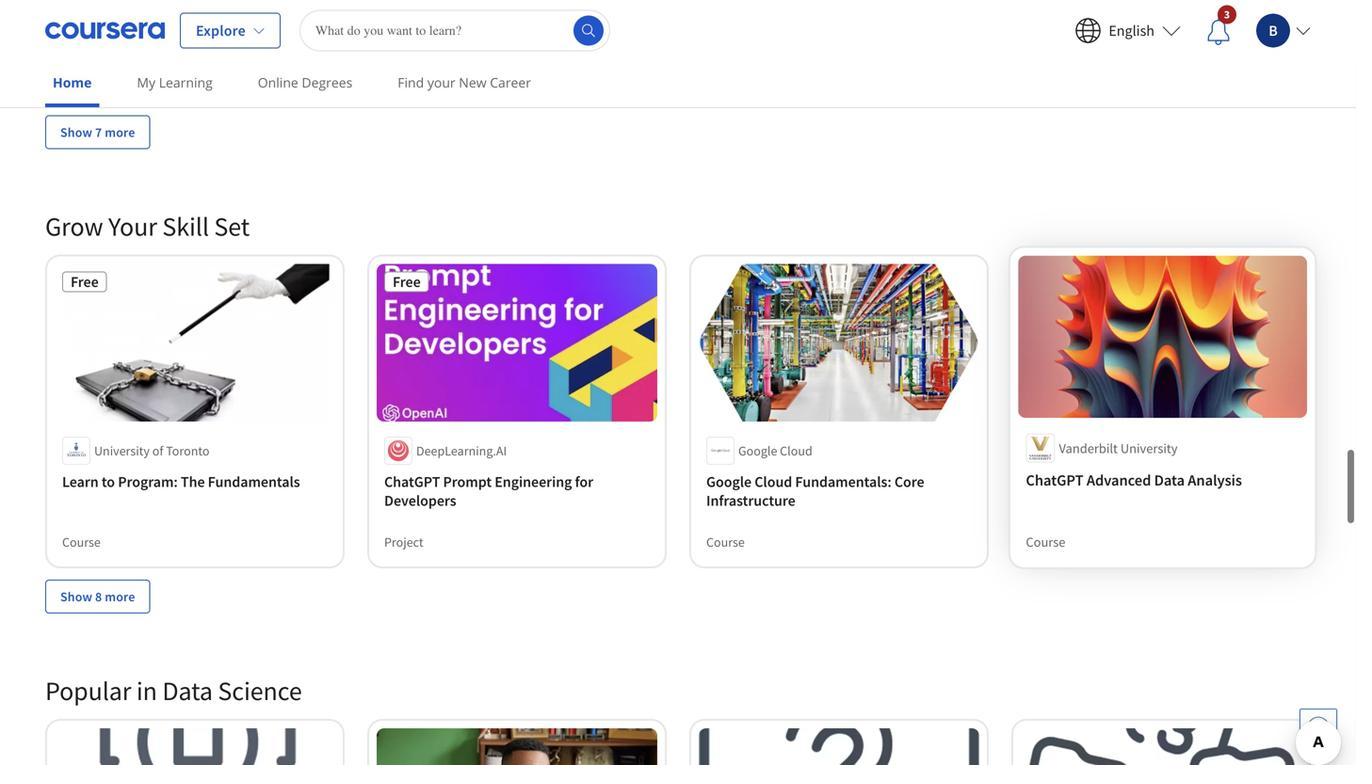 Task type: vqa. For each thing, say whether or not it's contained in the screenshot.
second Azure from left
yes



Task type: locate. For each thing, give the bounding box(es) containing it.
1 free from the left
[[71, 273, 99, 291]]

chatgpt left prompt
[[384, 473, 440, 492]]

azure inside the build a computer vision app with azure cognitive services
[[598, 8, 634, 27]]

chatgpt prompt engineering for developers link
[[384, 473, 650, 510]]

show
[[60, 124, 92, 141], [60, 589, 92, 606]]

deeplearning.ai
[[416, 443, 507, 460]]

project down developers
[[384, 534, 423, 551]]

0 horizontal spatial guided
[[62, 69, 102, 86]]

degrees
[[302, 73, 352, 91]]

1 vertical spatial to
[[102, 473, 115, 492]]

0 horizontal spatial project
[[105, 69, 144, 86]]

career
[[490, 73, 531, 91]]

free
[[71, 273, 99, 291], [393, 273, 421, 291]]

vanderbilt
[[1059, 440, 1118, 457]]

game
[[200, 8, 237, 27]]

show inside 'button'
[[60, 124, 92, 141]]

to right the learn
[[102, 473, 115, 492]]

chatgpt down vanderbilt
[[1026, 471, 1084, 490]]

2 horizontal spatial course
[[1026, 534, 1066, 551]]

chatgpt prompt engineering for developers
[[384, 473, 593, 510]]

my learning link
[[129, 61, 220, 104]]

guided for introduction to basic game development using scratch
[[62, 69, 102, 86]]

more inside 'button'
[[105, 124, 135, 141]]

azure
[[598, 8, 634, 27], [1029, 8, 1065, 27]]

1 horizontal spatial university
[[1121, 440, 1178, 457]]

0 horizontal spatial chatgpt
[[384, 473, 440, 492]]

project
[[105, 69, 144, 86], [427, 69, 466, 86], [384, 534, 423, 551]]

course
[[1026, 534, 1066, 551], [62, 534, 101, 551], [706, 534, 745, 551]]

more
[[105, 124, 135, 141], [105, 589, 135, 606]]

university up chatgpt advanced data analysis link
[[1121, 440, 1178, 457]]

1 guided from the left
[[62, 69, 102, 86]]

university left of
[[94, 443, 150, 460]]

to
[[146, 8, 160, 27], [102, 473, 115, 492]]

0 vertical spatial more
[[105, 124, 135, 141]]

0 horizontal spatial data
[[162, 675, 213, 708]]

What do you want to learn? text field
[[299, 10, 610, 51]]

0 horizontal spatial to
[[102, 473, 115, 492]]

data for advanced
[[1154, 471, 1185, 490]]

scratch
[[100, 27, 148, 46]]

more inside button
[[105, 589, 135, 606]]

cloud inside google cloud fundamentals: core infrastructure
[[755, 473, 792, 492]]

more right 8
[[105, 589, 135, 606]]

introduction
[[62, 8, 143, 27]]

2 horizontal spatial project
[[427, 69, 466, 86]]

course for learn to program: the fundamentals
[[62, 534, 101, 551]]

2 azure from the left
[[1029, 8, 1065, 27]]

to inside introduction to basic game development using scratch
[[146, 8, 160, 27]]

chatgpt
[[1026, 471, 1084, 490], [384, 473, 440, 492]]

1 horizontal spatial to
[[146, 8, 160, 27]]

learn
[[62, 473, 99, 492]]

cloud for google cloud fundamentals: core infrastructure
[[755, 473, 792, 492]]

guided project down cognitive
[[384, 69, 466, 86]]

popular in data science
[[45, 675, 302, 708]]

data left analysis at the right
[[1154, 471, 1185, 490]]

program:
[[118, 473, 178, 492]]

google cloud fundamentals: core infrastructure
[[706, 473, 925, 510]]

my learning
[[137, 73, 213, 91]]

to left basic
[[146, 8, 160, 27]]

show inside button
[[60, 589, 92, 606]]

more right "7"
[[105, 124, 135, 141]]

show for show 7 more
[[60, 124, 92, 141]]

your
[[427, 73, 456, 91]]

in
[[136, 675, 157, 708]]

None search field
[[299, 10, 610, 51]]

guided project for introduction to basic game development using scratch
[[62, 69, 144, 86]]

the
[[181, 473, 205, 492]]

guided
[[62, 69, 102, 86], [384, 69, 424, 86]]

1 more from the top
[[105, 124, 135, 141]]

0 vertical spatial data
[[1154, 471, 1185, 490]]

learn a new skill in 2 hours collection element
[[34, 0, 1322, 179]]

project for to
[[105, 69, 144, 86]]

of
[[152, 443, 163, 460]]

advanced
[[1087, 471, 1151, 490]]

implement
[[1193, 8, 1264, 27]]

google
[[738, 443, 777, 460], [706, 473, 752, 492]]

chatgpt for chatgpt prompt engineering for developers
[[384, 473, 440, 492]]

0 horizontal spatial university
[[94, 443, 150, 460]]

1 vertical spatial cloud
[[755, 473, 792, 492]]

cloud up google cloud fundamentals: core infrastructure
[[780, 443, 813, 460]]

grow
[[45, 210, 103, 243]]

guided left your
[[384, 69, 424, 86]]

0 horizontal spatial guided project
[[62, 69, 144, 86]]

project right find at the left top
[[427, 69, 466, 86]]

0 horizontal spatial free
[[71, 273, 99, 291]]

1 show from the top
[[60, 124, 92, 141]]

introduction to basic game development using scratch
[[62, 8, 327, 46]]

azure right with
[[598, 8, 634, 27]]

google inside google cloud fundamentals: core infrastructure
[[706, 473, 752, 492]]

1 horizontal spatial azure
[[1029, 8, 1065, 27]]

data right in
[[162, 675, 213, 708]]

b
[[1269, 21, 1278, 40]]

0 horizontal spatial course
[[62, 534, 101, 551]]

to for introduction
[[146, 8, 160, 27]]

chatgpt advanced data analysis link
[[1026, 471, 1300, 490]]

guided down using
[[62, 69, 102, 86]]

cloud
[[780, 443, 813, 460], [755, 473, 792, 492]]

1 vertical spatial google
[[706, 473, 752, 492]]

0 horizontal spatial azure
[[598, 8, 634, 27]]

2 guided from the left
[[384, 69, 424, 86]]

data inside grow your skill set collection element
[[1154, 471, 1185, 490]]

show left 8
[[60, 589, 92, 606]]

1 horizontal spatial guided
[[384, 69, 424, 86]]

show for show 8 more
[[60, 589, 92, 606]]

university of toronto
[[94, 443, 210, 460]]

show left "7"
[[60, 124, 92, 141]]

guided project down scratch at left top
[[62, 69, 144, 86]]

2 free from the left
[[393, 273, 421, 291]]

to inside grow your skill set collection element
[[102, 473, 115, 492]]

free for chatgpt
[[393, 273, 421, 291]]

learning
[[159, 73, 213, 91]]

1 vertical spatial more
[[105, 589, 135, 606]]

1 guided project from the left
[[62, 69, 144, 86]]

2 guided project from the left
[[384, 69, 466, 86]]

azure synapse sql pool - implement polybase link
[[1029, 8, 1294, 46]]

google up infrastructure
[[738, 443, 777, 460]]

science
[[218, 675, 302, 708]]

0 vertical spatial cloud
[[780, 443, 813, 460]]

chatgpt for chatgpt advanced data analysis
[[1026, 471, 1084, 490]]

1 azure from the left
[[598, 8, 634, 27]]

google down google cloud
[[706, 473, 752, 492]]

project down scratch at left top
[[105, 69, 144, 86]]

show 7 more button
[[45, 115, 150, 149]]

cloud down google cloud
[[755, 473, 792, 492]]

computer
[[432, 8, 494, 27]]

pool
[[1154, 8, 1182, 27]]

1 horizontal spatial project
[[384, 534, 423, 551]]

2 more from the top
[[105, 589, 135, 606]]

university
[[1121, 440, 1178, 457], [94, 443, 150, 460]]

more for show 8 more
[[105, 589, 135, 606]]

1 horizontal spatial chatgpt
[[1026, 471, 1084, 490]]

free for learn
[[71, 273, 99, 291]]

analysis
[[1188, 471, 1242, 490]]

1 vertical spatial data
[[162, 675, 213, 708]]

azure left synapse
[[1029, 8, 1065, 27]]

0 vertical spatial to
[[146, 8, 160, 27]]

1 vertical spatial show
[[60, 589, 92, 606]]

1 horizontal spatial guided project
[[384, 69, 466, 86]]

prompt
[[443, 473, 492, 492]]

cloud for google cloud
[[780, 443, 813, 460]]

2 show from the top
[[60, 589, 92, 606]]

online degrees link
[[250, 61, 360, 104]]

build a computer vision app with azure cognitive services
[[384, 8, 634, 46]]

vision
[[497, 8, 535, 27]]

0 vertical spatial show
[[60, 124, 92, 141]]

0 vertical spatial google
[[738, 443, 777, 460]]

1 horizontal spatial data
[[1154, 471, 1185, 490]]

explore
[[196, 21, 246, 40]]

1 horizontal spatial course
[[706, 534, 745, 551]]

online
[[258, 73, 298, 91]]

grow your skill set
[[45, 210, 250, 243]]

1 horizontal spatial free
[[393, 273, 421, 291]]

using
[[62, 27, 97, 46]]

coursera image
[[45, 16, 165, 46]]

google for google cloud fundamentals: core infrastructure
[[706, 473, 752, 492]]

chatgpt inside chatgpt prompt engineering for developers
[[384, 473, 440, 492]]

introduction to basic game development using scratch link
[[62, 8, 328, 46]]

popular
[[45, 675, 131, 708]]

data inside the popular in data science collection 'element'
[[162, 675, 213, 708]]

help center image
[[1307, 717, 1330, 739]]



Task type: describe. For each thing, give the bounding box(es) containing it.
skill
[[162, 210, 209, 243]]

development
[[240, 8, 327, 27]]

learn to program: the fundamentals
[[62, 473, 300, 492]]

find your new career link
[[390, 61, 539, 104]]

new
[[459, 73, 487, 91]]

set
[[214, 210, 250, 243]]

7
[[95, 124, 102, 141]]

guided project for build a computer vision app with azure cognitive services
[[384, 69, 466, 86]]

cognitive
[[384, 27, 445, 46]]

popular in data science collection element
[[34, 644, 1322, 766]]

sql
[[1125, 8, 1151, 27]]

app
[[538, 8, 563, 27]]

3
[[1224, 7, 1230, 22]]

polybase
[[1029, 27, 1087, 46]]

fundamentals:
[[795, 473, 892, 492]]

more for show 7 more
[[105, 124, 135, 141]]

vanderbilt university
[[1059, 440, 1178, 457]]

find your new career
[[398, 73, 531, 91]]

online degrees
[[258, 73, 352, 91]]

8
[[95, 589, 102, 606]]

for
[[575, 473, 593, 492]]

fundamentals
[[208, 473, 300, 492]]

find
[[398, 73, 424, 91]]

a
[[421, 8, 429, 27]]

google cloud fundamentals: core infrastructure link
[[706, 473, 972, 510]]

-
[[1185, 8, 1190, 27]]

google for google cloud
[[738, 443, 777, 460]]

learn to program: the fundamentals link
[[62, 473, 328, 492]]

build a computer vision app with azure cognitive services link
[[384, 8, 650, 46]]

english
[[1109, 21, 1155, 40]]

build
[[384, 8, 418, 27]]

project for a
[[427, 69, 466, 86]]

my
[[137, 73, 155, 91]]

synapse
[[1068, 8, 1122, 27]]

data for in
[[162, 675, 213, 708]]

show 7 more
[[60, 124, 135, 141]]

azure synapse sql pool - implement polybase
[[1029, 8, 1264, 46]]

home
[[53, 73, 92, 91]]

engineering
[[495, 473, 572, 492]]

with
[[566, 8, 595, 27]]

toronto
[[166, 443, 210, 460]]

your
[[108, 210, 157, 243]]

grow your skill set collection element
[[34, 179, 1322, 644]]

to for learn
[[102, 473, 115, 492]]

explore button
[[180, 13, 281, 49]]

developers
[[384, 492, 456, 510]]

b button
[[1245, 2, 1311, 59]]

3 button
[[1192, 4, 1245, 57]]

guided for build a computer vision app with azure cognitive services
[[384, 69, 424, 86]]

services
[[448, 27, 502, 46]]

infrastructure
[[706, 492, 796, 510]]

show 8 more
[[60, 589, 135, 606]]

core
[[895, 473, 925, 492]]

chatgpt advanced data analysis
[[1026, 471, 1242, 490]]

course for google cloud fundamentals: core infrastructure
[[706, 534, 745, 551]]

azure inside azure synapse sql pool - implement polybase
[[1029, 8, 1065, 27]]

course for chatgpt advanced data analysis
[[1026, 534, 1066, 551]]

home link
[[45, 61, 99, 107]]

english button
[[1064, 6, 1192, 55]]

project inside grow your skill set collection element
[[384, 534, 423, 551]]

google cloud
[[738, 443, 813, 460]]

show 8 more button
[[45, 580, 150, 614]]

basic
[[163, 8, 197, 27]]



